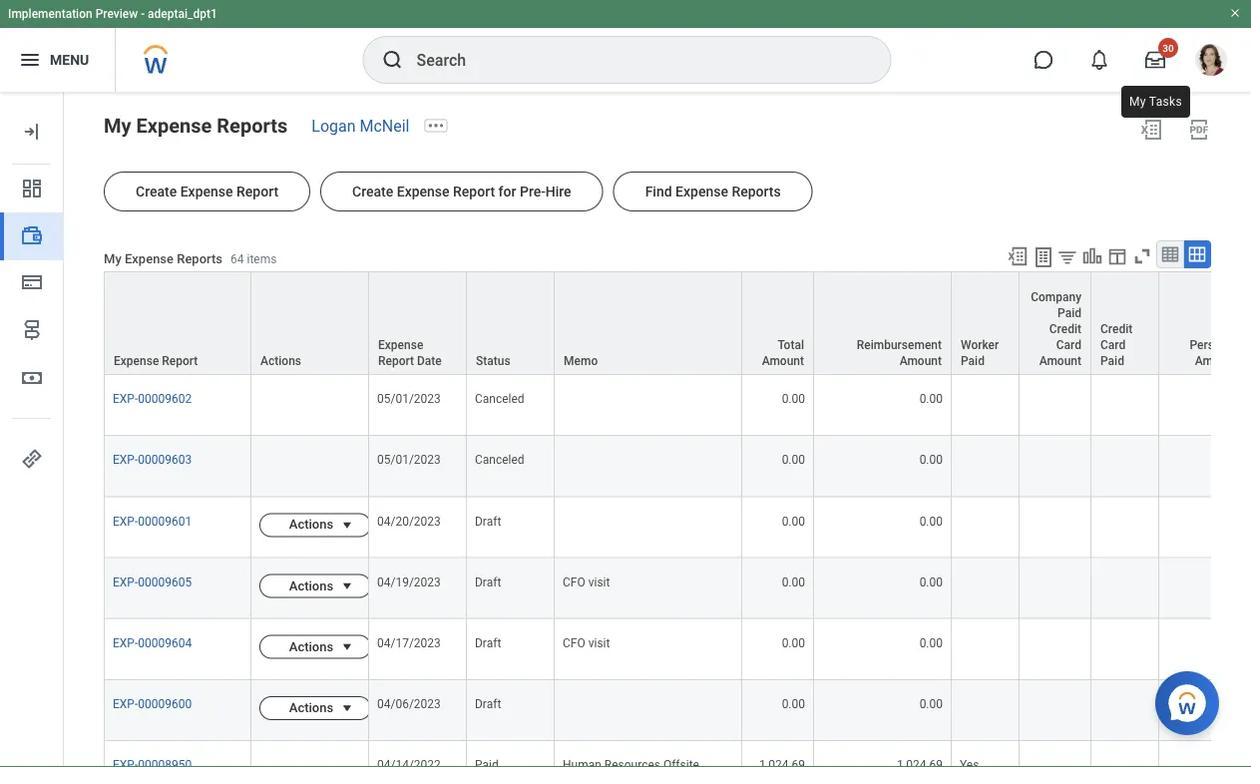 Task type: describe. For each thing, give the bounding box(es) containing it.
find expense reports button
[[614, 172, 813, 212]]

credit card paid
[[1101, 323, 1133, 368]]

total
[[778, 339, 805, 352]]

create for create expense report
[[136, 183, 177, 200]]

select to filter grid data image
[[1057, 247, 1079, 268]]

caret down image for 04/17/2023
[[335, 640, 359, 656]]

exp- for 00009605
[[113, 576, 138, 590]]

actions inside popup button
[[261, 354, 302, 368]]

draft for 04/19/2023
[[475, 576, 501, 590]]

logan
[[312, 116, 356, 135]]

actions button for caret down icon for 04/20/2023
[[260, 514, 339, 537]]

00009604
[[138, 637, 192, 651]]

reimbursement amount
[[857, 339, 942, 368]]

card inside the credit card paid
[[1101, 339, 1126, 352]]

click to view/edit grid preferences image
[[1107, 246, 1129, 268]]

total amount
[[762, 339, 805, 368]]

30
[[1163, 42, 1175, 54]]

amount for reimbursement
[[900, 354, 942, 368]]

profile logan mcneil image
[[1196, 44, 1228, 80]]

reimbursement amount button
[[815, 273, 951, 374]]

exp-00009602 link
[[113, 388, 192, 406]]

tasks
[[1150, 95, 1183, 109]]

pre-
[[520, 183, 546, 200]]

card inside the company paid credit card amount
[[1057, 339, 1082, 352]]

reports for my expense reports 64 items
[[177, 251, 223, 266]]

canceled for exp-00009602
[[475, 392, 525, 406]]

actions for caret down icon corresponding to 04/17/2023
[[289, 639, 334, 654]]

draft for 04/17/2023
[[475, 637, 501, 651]]

exp- for 00009600
[[113, 698, 138, 712]]

visit for 04/17/2023
[[589, 637, 610, 651]]

export to worksheets image
[[1032, 246, 1056, 270]]

implementation preview -   adeptai_dpt1
[[8, 7, 217, 21]]

company paid credit card amount
[[1031, 291, 1082, 368]]

caret down image for 04/20/2023
[[335, 518, 359, 533]]

exp-00009603
[[113, 453, 192, 467]]

adeptai_dpt1
[[148, 7, 217, 21]]

actions for caret down icon for 04/20/2023
[[289, 517, 334, 532]]

timeline milestone image
[[20, 318, 44, 342]]

exp-00009601
[[113, 515, 192, 528]]

dashboard image
[[20, 177, 44, 201]]

-
[[141, 7, 145, 21]]

memo button
[[555, 273, 742, 374]]

worker
[[961, 339, 1000, 352]]

paid inside the credit card paid
[[1101, 354, 1125, 368]]

status
[[476, 354, 511, 368]]

menu button
[[0, 28, 115, 92]]

00009605
[[138, 576, 192, 590]]

worker paid button
[[952, 273, 1019, 374]]

actions button
[[252, 273, 368, 374]]

create expense report
[[136, 183, 279, 200]]

view printable version (pdf) image
[[1188, 118, 1212, 142]]

2 actions row from the top
[[104, 559, 1252, 620]]

cfo for 04/19/2023
[[563, 576, 586, 590]]

cfo for 04/17/2023
[[563, 637, 586, 651]]

actions for first caret down icon from the bottom of the page
[[289, 700, 334, 715]]

worker paid column header
[[952, 272, 1020, 376]]

export to excel image for export to worksheets image in the right top of the page
[[1007, 246, 1029, 268]]

3 actions row from the top
[[104, 620, 1252, 681]]

actions column header
[[252, 272, 369, 376]]

my for my expense reports
[[104, 114, 131, 137]]

credit card paid column header
[[1092, 272, 1160, 376]]

justify image
[[18, 48, 42, 72]]

exp-00009603 link
[[113, 449, 192, 467]]

find
[[646, 183, 672, 200]]

actions for caret down image
[[289, 578, 334, 593]]

credit card image
[[20, 271, 44, 295]]

2 vertical spatial my
[[104, 251, 122, 266]]

status button
[[467, 273, 554, 374]]

report inside expense report date
[[378, 354, 414, 368]]

logan mcneil link
[[312, 116, 410, 135]]

company paid credit card amount column header
[[1020, 272, 1092, 376]]

04/19/2023
[[377, 576, 441, 590]]

total amount column header
[[743, 272, 815, 376]]

dollar image
[[20, 366, 44, 390]]

find expense reports
[[646, 183, 781, 200]]

exp- for 00009604
[[113, 637, 138, 651]]

expense for find expense reports
[[676, 183, 729, 200]]

paid for worker
[[961, 354, 985, 368]]

00009603
[[138, 453, 192, 467]]

expense for create expense report
[[180, 183, 233, 200]]

expense for my expense reports 64 items
[[125, 251, 174, 266]]

report up "00009602"
[[162, 354, 198, 368]]

04/20/2023
[[377, 515, 441, 528]]

04/06/2023
[[377, 698, 441, 712]]

amount for total
[[762, 354, 805, 368]]

exp-00009600
[[113, 698, 192, 712]]

implementation
[[8, 7, 93, 21]]



Task type: locate. For each thing, give the bounding box(es) containing it.
paid
[[1058, 307, 1082, 321], [961, 354, 985, 368], [1101, 354, 1125, 368]]

draft right 04/06/2023
[[475, 698, 501, 712]]

my up expense report popup button
[[104, 251, 122, 266]]

1 actions row from the top
[[104, 498, 1252, 559]]

4 row from the top
[[104, 742, 1252, 768]]

1 cfo from the top
[[563, 576, 586, 590]]

exp-
[[113, 392, 138, 406], [113, 453, 138, 467], [113, 515, 138, 528], [113, 576, 138, 590], [113, 637, 138, 651], [113, 698, 138, 712]]

amount down personal
[[1196, 354, 1238, 368]]

exp-00009604
[[113, 637, 192, 651]]

1 05/01/2023 from the top
[[377, 392, 441, 406]]

close environment banner image
[[1230, 7, 1242, 19]]

amount down total
[[762, 354, 805, 368]]

draft
[[475, 515, 501, 528], [475, 576, 501, 590], [475, 637, 501, 651], [475, 698, 501, 712]]

row containing exp-00009602
[[104, 375, 1252, 436]]

expense right find
[[676, 183, 729, 200]]

caret down image left 04/06/2023
[[335, 701, 359, 717]]

row
[[104, 272, 1252, 376], [104, 375, 1252, 436], [104, 436, 1252, 498], [104, 742, 1252, 768]]

expense down my expense reports
[[180, 183, 233, 200]]

1 card from the left
[[1057, 339, 1082, 352]]

my left "tasks"
[[1130, 95, 1147, 109]]

1 horizontal spatial card
[[1101, 339, 1126, 352]]

canceled
[[475, 392, 525, 406], [475, 453, 525, 467]]

my tasks tooltip
[[1118, 82, 1195, 122]]

2 canceled from the top
[[475, 453, 525, 467]]

5 exp- from the top
[[113, 637, 138, 651]]

cfo visit
[[563, 576, 610, 590], [563, 637, 610, 651]]

logan mcneil
[[312, 116, 410, 135]]

expense up exp-00009602 link
[[114, 354, 159, 368]]

link image
[[20, 447, 44, 471]]

canceled for exp-00009603
[[475, 453, 525, 467]]

exp- down expense report
[[113, 392, 138, 406]]

2 card from the left
[[1101, 339, 1126, 352]]

paid inside worker paid
[[961, 354, 985, 368]]

1 actions button from the top
[[260, 514, 339, 537]]

expense report date button
[[369, 273, 466, 374]]

create expense report for pre-hire button
[[321, 172, 604, 212]]

00009602
[[138, 392, 192, 406]]

1 vertical spatial visit
[[589, 637, 610, 651]]

reimbursement amount column header
[[815, 272, 952, 376]]

0.00
[[782, 392, 806, 406], [920, 392, 943, 406], [782, 453, 806, 467], [920, 453, 943, 467], [782, 515, 806, 528], [920, 515, 943, 528], [782, 576, 806, 590], [920, 576, 943, 590], [782, 637, 806, 651], [920, 637, 943, 651], [782, 698, 806, 712], [920, 698, 943, 712], [1216, 698, 1239, 712]]

expense report date column header
[[369, 272, 467, 376]]

2 vertical spatial reports
[[177, 251, 223, 266]]

memo column header
[[555, 272, 743, 376]]

1 exp- from the top
[[113, 392, 138, 406]]

row containing exp-00009603
[[104, 436, 1252, 498]]

1 visit from the top
[[589, 576, 610, 590]]

expense
[[136, 114, 212, 137], [180, 183, 233, 200], [397, 183, 450, 200], [676, 183, 729, 200], [125, 251, 174, 266], [378, 339, 424, 352], [114, 354, 159, 368]]

my expense reports
[[104, 114, 288, 137]]

mcneil
[[360, 116, 410, 135]]

3 row from the top
[[104, 436, 1252, 498]]

notifications large image
[[1090, 50, 1110, 70]]

expense inside expense report date
[[378, 339, 424, 352]]

expense down mcneil in the left top of the page
[[397, 183, 450, 200]]

0 horizontal spatial credit
[[1050, 323, 1082, 337]]

2 actions button from the top
[[260, 575, 339, 599]]

report up the items
[[237, 183, 279, 200]]

1 draft from the top
[[475, 515, 501, 528]]

1 vertical spatial cfo visit
[[563, 637, 610, 651]]

0 vertical spatial my
[[1130, 95, 1147, 109]]

0 horizontal spatial export to excel image
[[1007, 246, 1029, 268]]

exp-00009601 link
[[113, 511, 192, 528]]

1 row from the top
[[104, 272, 1252, 376]]

items
[[247, 252, 277, 266]]

actions
[[261, 354, 302, 368], [289, 517, 334, 532], [289, 578, 334, 593], [289, 639, 334, 654], [289, 700, 334, 715]]

actions button for caret down icon corresponding to 04/17/2023
[[260, 636, 339, 660]]

2 exp- from the top
[[113, 453, 138, 467]]

amount inside personal amount
[[1196, 354, 1238, 368]]

05/01/2023 for exp-00009603
[[377, 453, 441, 467]]

1 vertical spatial my
[[104, 114, 131, 137]]

my right transformation import image
[[104, 114, 131, 137]]

paid down worker
[[961, 354, 985, 368]]

personal
[[1190, 339, 1238, 352]]

1 vertical spatial export to excel image
[[1007, 246, 1029, 268]]

paid inside the company paid credit card amount
[[1058, 307, 1082, 321]]

company
[[1031, 291, 1082, 305]]

04/17/2023
[[377, 637, 441, 651]]

exp-00009604 link
[[113, 633, 192, 651]]

1 horizontal spatial export to excel image
[[1140, 118, 1164, 142]]

exp-00009602
[[113, 392, 192, 406]]

create down mcneil in the left top of the page
[[352, 183, 394, 200]]

amount
[[762, 354, 805, 368], [900, 354, 942, 368], [1040, 354, 1082, 368], [1196, 354, 1238, 368]]

exp-00009600 link
[[113, 694, 192, 712]]

2 vertical spatial caret down image
[[335, 701, 359, 717]]

cfo visit for 04/19/2023
[[563, 576, 610, 590]]

reports for find expense reports
[[732, 183, 781, 200]]

draft for 04/06/2023
[[475, 698, 501, 712]]

2 visit from the top
[[589, 637, 610, 651]]

3 draft from the top
[[475, 637, 501, 651]]

expense up "create expense report"
[[136, 114, 212, 137]]

inbox large image
[[1146, 50, 1166, 70]]

expense for my expense reports
[[136, 114, 212, 137]]

4 actions button from the top
[[260, 697, 339, 721]]

caret down image down caret down image
[[335, 640, 359, 656]]

memo
[[564, 354, 598, 368]]

expense report
[[114, 354, 198, 368]]

1 vertical spatial caret down image
[[335, 640, 359, 656]]

reports inside button
[[732, 183, 781, 200]]

personal amount
[[1190, 339, 1238, 368]]

0 vertical spatial caret down image
[[335, 518, 359, 533]]

company paid credit card amount button
[[1020, 273, 1091, 374]]

1 canceled from the top
[[475, 392, 525, 406]]

personal amount button
[[1160, 273, 1247, 374]]

00009600
[[138, 698, 192, 712]]

export to excel image for view printable version (pdf) image
[[1140, 118, 1164, 142]]

exp- up exp-00009600 link in the left of the page
[[113, 637, 138, 651]]

0 vertical spatial canceled
[[475, 392, 525, 406]]

preview
[[96, 7, 138, 21]]

cfo visit for 04/17/2023
[[563, 637, 610, 651]]

amount down the 'reimbursement'
[[900, 354, 942, 368]]

caret down image
[[335, 518, 359, 533], [335, 640, 359, 656], [335, 701, 359, 717]]

actions button for caret down image
[[260, 575, 339, 599]]

draft for 04/20/2023
[[475, 515, 501, 528]]

for
[[499, 183, 517, 200]]

exp- down exp-00009604
[[113, 698, 138, 712]]

exp-00009605
[[113, 576, 192, 590]]

0 horizontal spatial paid
[[961, 354, 985, 368]]

actions button
[[260, 514, 339, 537], [260, 575, 339, 599], [260, 636, 339, 660], [260, 697, 339, 721]]

6 exp- from the top
[[113, 698, 138, 712]]

expense for create expense report for pre-hire
[[397, 183, 450, 200]]

create expense report for pre-hire
[[352, 183, 572, 200]]

visit for 04/19/2023
[[589, 576, 610, 590]]

my tasks
[[1130, 95, 1183, 109]]

paid right the company paid credit card amount
[[1101, 354, 1125, 368]]

credit inside column header
[[1101, 323, 1133, 337]]

1 amount from the left
[[762, 354, 805, 368]]

export to excel image
[[1140, 118, 1164, 142], [1007, 246, 1029, 268]]

paid down company
[[1058, 307, 1082, 321]]

05/01/2023
[[377, 392, 441, 406], [377, 453, 441, 467]]

draft right 04/20/2023
[[475, 515, 501, 528]]

fullscreen image
[[1132, 246, 1154, 268]]

1 horizontal spatial create
[[352, 183, 394, 200]]

credit card paid button
[[1092, 273, 1159, 374]]

amount inside the company paid credit card amount
[[1040, 354, 1082, 368]]

transformation import image
[[20, 120, 44, 144]]

report left date
[[378, 354, 414, 368]]

expense up expense report popup button
[[125, 251, 174, 266]]

2 amount from the left
[[900, 354, 942, 368]]

exp- for 00009601
[[113, 515, 138, 528]]

card
[[1057, 339, 1082, 352], [1101, 339, 1126, 352]]

2 cfo from the top
[[563, 637, 586, 651]]

1 vertical spatial reports
[[732, 183, 781, 200]]

search image
[[381, 48, 405, 72]]

expense up date
[[378, 339, 424, 352]]

worker paid
[[961, 339, 1000, 368]]

3 exp- from the top
[[113, 515, 138, 528]]

menu banner
[[0, 0, 1252, 92]]

4 amount from the left
[[1196, 354, 1238, 368]]

task pay image
[[20, 225, 44, 249]]

2 05/01/2023 from the top
[[377, 453, 441, 467]]

card right the company paid credit card amount
[[1101, 339, 1126, 352]]

draft right 04/17/2023
[[475, 637, 501, 651]]

visit
[[589, 576, 610, 590], [589, 637, 610, 651]]

reimbursement
[[857, 339, 942, 352]]

4 actions row from the top
[[104, 681, 1252, 742]]

card left the credit card paid
[[1057, 339, 1082, 352]]

exp- up exp-00009604 link
[[113, 576, 138, 590]]

05/01/2023 down date
[[377, 392, 441, 406]]

4 draft from the top
[[475, 698, 501, 712]]

caret down image
[[335, 579, 359, 595]]

caret down image up caret down image
[[335, 518, 359, 533]]

0 vertical spatial export to excel image
[[1140, 118, 1164, 142]]

hire
[[546, 183, 572, 200]]

30 button
[[1134, 38, 1179, 82]]

Search Workday  search field
[[417, 38, 850, 82]]

1 vertical spatial cfo
[[563, 637, 586, 651]]

expense report column header
[[104, 272, 252, 376]]

status column header
[[467, 272, 555, 376]]

reports up "create expense report"
[[217, 114, 288, 137]]

05/01/2023 for exp-00009602
[[377, 392, 441, 406]]

my expense reports 64 items
[[104, 251, 277, 266]]

exp- up the exp-00009605 link
[[113, 515, 138, 528]]

3 actions button from the top
[[260, 636, 339, 660]]

create up my expense reports 64 items
[[136, 183, 177, 200]]

2 draft from the top
[[475, 576, 501, 590]]

0 vertical spatial visit
[[589, 576, 610, 590]]

1 vertical spatial canceled
[[475, 453, 525, 467]]

create
[[136, 183, 177, 200], [352, 183, 394, 200]]

my inside tooltip
[[1130, 95, 1147, 109]]

expand/collapse chart image
[[1082, 246, 1104, 268]]

actions row
[[104, 498, 1252, 559], [104, 559, 1252, 620], [104, 620, 1252, 681], [104, 681, 1252, 742]]

2 horizontal spatial paid
[[1101, 354, 1125, 368]]

0 vertical spatial cfo visit
[[563, 576, 610, 590]]

2 create from the left
[[352, 183, 394, 200]]

amount inside reimbursement amount
[[900, 354, 942, 368]]

cell
[[252, 375, 369, 436], [555, 375, 743, 436], [952, 375, 1020, 436], [1020, 375, 1092, 436], [1092, 375, 1160, 436], [1160, 375, 1248, 436], [252, 436, 369, 498], [555, 436, 743, 498], [952, 436, 1020, 498], [1020, 436, 1092, 498], [1092, 436, 1160, 498], [555, 498, 743, 559], [952, 498, 1020, 559], [1020, 498, 1092, 559], [1092, 498, 1160, 559], [1160, 498, 1248, 559], [952, 559, 1020, 620], [1020, 559, 1092, 620], [1092, 559, 1160, 620], [952, 620, 1020, 681], [1020, 620, 1092, 681], [1092, 620, 1160, 681], [1160, 620, 1248, 681], [555, 681, 743, 742], [952, 681, 1020, 742], [1020, 681, 1092, 742], [1092, 681, 1160, 742], [252, 742, 369, 768], [1020, 742, 1092, 768], [1092, 742, 1160, 768]]

exp- for 00009602
[[113, 392, 138, 406]]

reports for my expense reports
[[217, 114, 288, 137]]

3 caret down image from the top
[[335, 701, 359, 717]]

export to excel image down the my tasks
[[1140, 118, 1164, 142]]

1 horizontal spatial paid
[[1058, 307, 1082, 321]]

3 amount from the left
[[1040, 354, 1082, 368]]

exp-00009605 link
[[113, 572, 192, 590]]

2 row from the top
[[104, 375, 1252, 436]]

date
[[417, 354, 442, 368]]

0 vertical spatial 05/01/2023
[[377, 392, 441, 406]]

menu
[[50, 52, 89, 68]]

actions button for first caret down icon from the bottom of the page
[[260, 697, 339, 721]]

my for my tasks
[[1130, 95, 1147, 109]]

report left for
[[453, 183, 495, 200]]

draft right 04/19/2023
[[475, 576, 501, 590]]

table image
[[1161, 245, 1181, 265]]

report
[[237, 183, 279, 200], [453, 183, 495, 200], [162, 354, 198, 368], [378, 354, 414, 368]]

expense report button
[[105, 273, 251, 374]]

0 horizontal spatial create
[[136, 183, 177, 200]]

reports left 64
[[177, 251, 223, 266]]

expand table image
[[1188, 245, 1208, 265]]

64
[[231, 252, 244, 266]]

exp- for 00009603
[[113, 453, 138, 467]]

my
[[1130, 95, 1147, 109], [104, 114, 131, 137], [104, 251, 122, 266]]

paid for company
[[1058, 307, 1082, 321]]

1 caret down image from the top
[[335, 518, 359, 533]]

navigation pane region
[[0, 92, 64, 768]]

05/01/2023 up 04/20/2023
[[377, 453, 441, 467]]

0 vertical spatial cfo
[[563, 576, 586, 590]]

reports right find
[[732, 183, 781, 200]]

cfo
[[563, 576, 586, 590], [563, 637, 586, 651]]

create expense report button
[[104, 172, 311, 212]]

expense report date
[[378, 339, 442, 368]]

row containing company paid credit card amount
[[104, 272, 1252, 376]]

exp- up "exp-00009601" link
[[113, 453, 138, 467]]

1 credit from the left
[[1050, 323, 1082, 337]]

credit down company
[[1050, 323, 1082, 337]]

reports
[[217, 114, 288, 137], [732, 183, 781, 200], [177, 251, 223, 266]]

credit right the company paid credit card amount
[[1101, 323, 1133, 337]]

4 exp- from the top
[[113, 576, 138, 590]]

2 caret down image from the top
[[335, 640, 359, 656]]

1 horizontal spatial credit
[[1101, 323, 1133, 337]]

00009601
[[138, 515, 192, 528]]

2 credit from the left
[[1101, 323, 1133, 337]]

0 vertical spatial reports
[[217, 114, 288, 137]]

1 cfo visit from the top
[[563, 576, 610, 590]]

total amount button
[[743, 273, 814, 374]]

1 vertical spatial 05/01/2023
[[377, 453, 441, 467]]

amount left the credit card paid
[[1040, 354, 1082, 368]]

amount for personal
[[1196, 354, 1238, 368]]

credit inside the company paid credit card amount
[[1050, 323, 1082, 337]]

credit
[[1050, 323, 1082, 337], [1101, 323, 1133, 337]]

export to excel image left export to worksheets image in the right top of the page
[[1007, 246, 1029, 268]]

create for create expense report for pre-hire
[[352, 183, 394, 200]]

toolbar
[[998, 241, 1212, 272]]

2 cfo visit from the top
[[563, 637, 610, 651]]

1 create from the left
[[136, 183, 177, 200]]

0 horizontal spatial card
[[1057, 339, 1082, 352]]



Task type: vqa. For each thing, say whether or not it's contained in the screenshot.
the 33 within the 33 BUTTON
no



